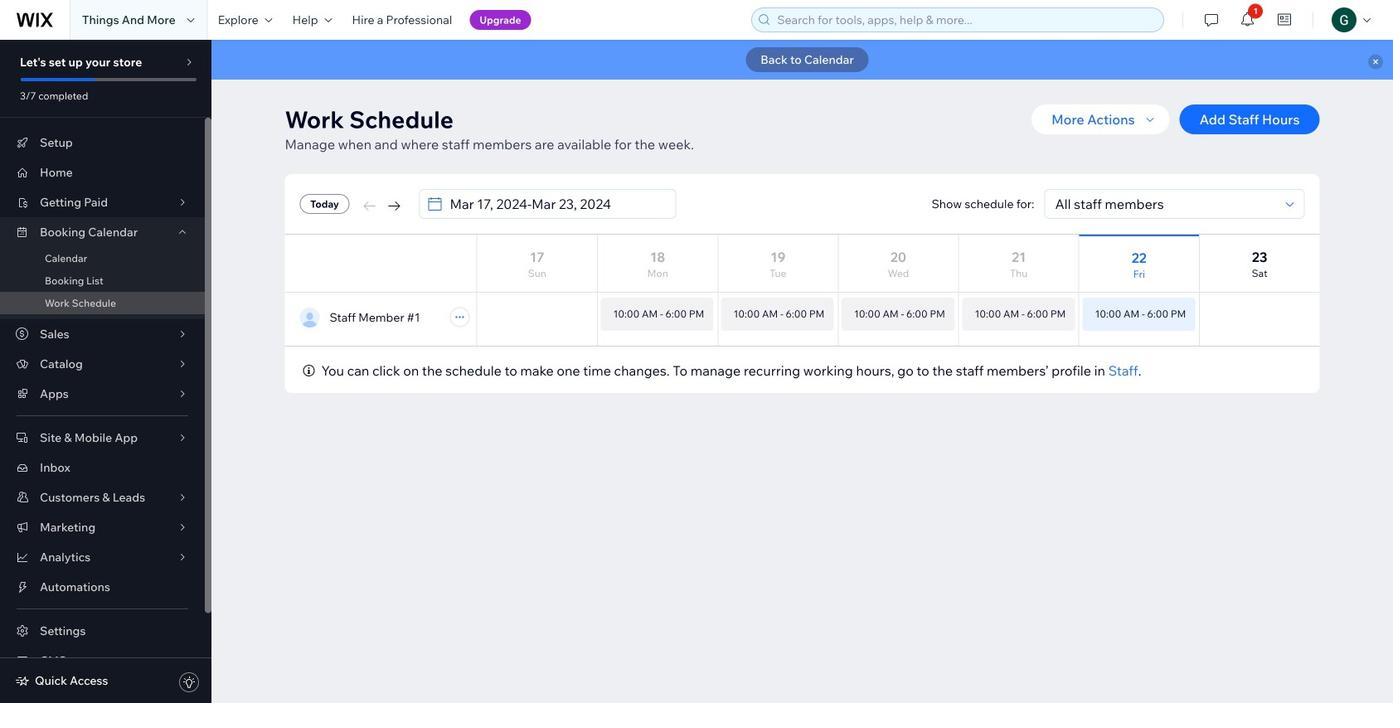 Task type: vqa. For each thing, say whether or not it's contained in the screenshot.
grid
yes



Task type: describe. For each thing, give the bounding box(es) containing it.
sidebar element
[[0, 40, 212, 703]]

Mar 17, 2024-Mar 23, 2024 field
[[445, 190, 671, 218]]

Search for tools, apps, help & more... field
[[772, 8, 1159, 32]]



Task type: locate. For each thing, give the bounding box(es) containing it.
grid
[[285, 234, 1320, 348]]

alert
[[212, 40, 1393, 80]]

None field
[[1050, 190, 1281, 218]]



